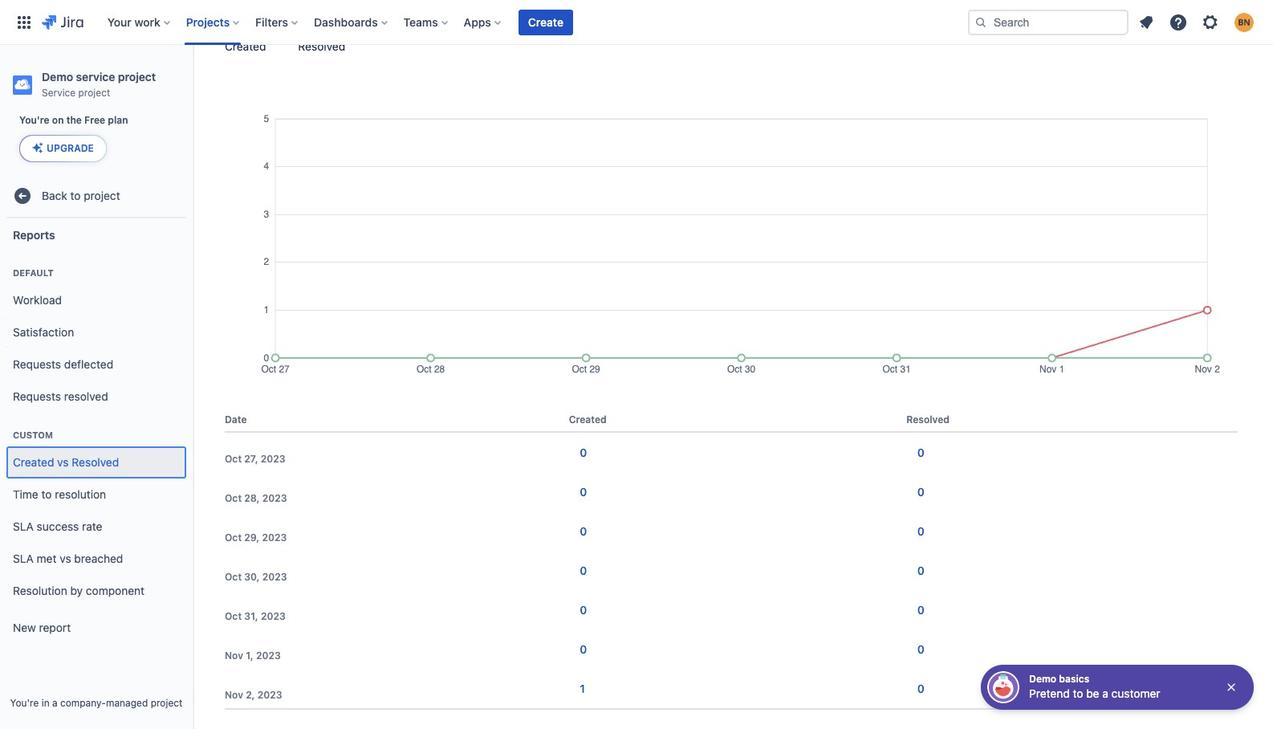 Task type: locate. For each thing, give the bounding box(es) containing it.
to right time
[[41, 487, 52, 501]]

0 horizontal spatial a
[[52, 697, 58, 709]]

resolved
[[298, 39, 346, 53], [907, 413, 950, 425], [72, 455, 119, 469]]

demo for demo service project
[[42, 70, 73, 84]]

1 vertical spatial requests
[[13, 389, 61, 403]]

oct left the 27,
[[225, 453, 242, 465]]

0 vertical spatial you're
[[19, 114, 50, 126]]

back to project
[[42, 188, 120, 202]]

apps button
[[459, 9, 508, 35]]

0 button
[[569, 439, 598, 465], [907, 439, 936, 465], [569, 479, 598, 505], [907, 479, 936, 505], [569, 518, 598, 544], [907, 518, 936, 544], [569, 558, 598, 583], [907, 558, 936, 583], [569, 597, 598, 623], [907, 597, 936, 623], [569, 636, 598, 662], [907, 636, 936, 662], [907, 676, 936, 701]]

1 oct from the top
[[225, 453, 242, 465]]

your
[[107, 15, 132, 29]]

demo inside demo basics pretend to be a customer
[[1030, 673, 1057, 685]]

oct left 31,
[[225, 610, 242, 622]]

project
[[118, 70, 156, 84], [78, 87, 110, 99], [84, 188, 120, 202], [151, 697, 183, 709]]

1 inside button
[[580, 681, 585, 695]]

a right in
[[52, 697, 58, 709]]

demo up pretend
[[1030, 673, 1057, 685]]

0 vertical spatial requests
[[13, 357, 61, 371]]

2 nov from the top
[[225, 689, 243, 701]]

requests resolved link
[[6, 381, 186, 413]]

30,
[[244, 571, 260, 583]]

workload link
[[6, 284, 186, 316]]

demo service project service project
[[42, 70, 156, 99]]

demo
[[42, 70, 73, 84], [1030, 673, 1057, 685]]

2023 right 2,
[[258, 689, 282, 701]]

close image
[[1226, 681, 1239, 694]]

2023 for oct 31, 2023
[[261, 610, 286, 622]]

1 sla from the top
[[13, 519, 34, 533]]

4 oct from the top
[[225, 571, 242, 583]]

1 vertical spatial resolved
[[907, 413, 950, 425]]

to left be at the right bottom of page
[[1073, 687, 1084, 700]]

resolution
[[13, 584, 67, 597]]

2 oct from the top
[[225, 492, 242, 504]]

create
[[528, 15, 564, 29]]

projects
[[186, 15, 230, 29]]

settings image
[[1202, 12, 1221, 32]]

2 horizontal spatial created
[[569, 413, 607, 425]]

0 horizontal spatial 1
[[225, 10, 234, 32]]

1 vertical spatial 1
[[580, 681, 585, 695]]

to
[[70, 188, 81, 202], [41, 487, 52, 501], [1073, 687, 1084, 700]]

0 vertical spatial 1
[[225, 10, 234, 32]]

oct
[[225, 453, 242, 465], [225, 492, 242, 504], [225, 531, 242, 544], [225, 571, 242, 583], [225, 610, 242, 622]]

custom
[[13, 430, 53, 440]]

2 horizontal spatial to
[[1073, 687, 1084, 700]]

1 vertical spatial sla
[[13, 551, 34, 565]]

2 vertical spatial created
[[13, 455, 54, 469]]

oct for oct 30, 2023
[[225, 571, 242, 583]]

new
[[13, 621, 36, 634]]

created for created
[[569, 413, 607, 425]]

2 vertical spatial to
[[1073, 687, 1084, 700]]

0 vertical spatial vs
[[57, 455, 69, 469]]

demo inside demo service project service project
[[42, 70, 73, 84]]

0 vertical spatial demo
[[42, 70, 73, 84]]

success
[[37, 519, 79, 533]]

created
[[225, 39, 266, 53], [569, 413, 607, 425], [13, 455, 54, 469]]

oct 30, 2023
[[225, 571, 287, 583]]

rate
[[82, 519, 102, 533]]

requests up custom
[[13, 389, 61, 403]]

1 inside 1 created
[[225, 10, 234, 32]]

component
[[86, 584, 145, 597]]

dashboards
[[314, 15, 378, 29]]

1 nov from the top
[[225, 650, 243, 662]]

1 for 1
[[580, 681, 585, 695]]

you're left in
[[10, 697, 39, 709]]

sla left met
[[13, 551, 34, 565]]

1 vertical spatial you're
[[10, 697, 39, 709]]

1 requests from the top
[[13, 357, 61, 371]]

satisfaction link
[[6, 316, 186, 349]]

your work
[[107, 15, 160, 29]]

customer
[[1112, 687, 1161, 700]]

2023
[[261, 453, 286, 465], [262, 492, 287, 504], [262, 531, 287, 544], [262, 571, 287, 583], [261, 610, 286, 622], [256, 650, 281, 662], [258, 689, 282, 701]]

2023 right 31,
[[261, 610, 286, 622]]

to right back
[[70, 188, 81, 202]]

your profile and settings image
[[1235, 12, 1255, 32]]

requests down satisfaction
[[13, 357, 61, 371]]

resolution by component
[[13, 584, 145, 597]]

1 horizontal spatial a
[[1103, 687, 1109, 700]]

1 vertical spatial nov
[[225, 689, 243, 701]]

requests for requests resolved
[[13, 389, 61, 403]]

oct left 29,
[[225, 531, 242, 544]]

nov
[[225, 650, 243, 662], [225, 689, 243, 701]]

pretend
[[1030, 687, 1070, 700]]

a
[[1103, 687, 1109, 700], [52, 697, 58, 709]]

0
[[298, 10, 310, 32], [580, 445, 587, 459], [918, 445, 925, 459], [580, 484, 587, 498], [918, 484, 925, 498], [580, 524, 587, 537], [918, 524, 925, 537], [580, 563, 587, 577], [918, 563, 925, 577], [580, 603, 587, 616], [918, 603, 925, 616], [580, 642, 587, 656], [918, 642, 925, 656], [918, 681, 925, 695]]

nov left 2,
[[225, 689, 243, 701]]

appswitcher icon image
[[14, 12, 34, 32]]

2023 for nov 1, 2023
[[256, 650, 281, 662]]

banner
[[0, 0, 1274, 45]]

2023 right 30,
[[262, 571, 287, 583]]

deflected
[[64, 357, 113, 371]]

0 vertical spatial resolved
[[298, 39, 346, 53]]

1 vertical spatial to
[[41, 487, 52, 501]]

0 horizontal spatial demo
[[42, 70, 73, 84]]

project right managed
[[151, 697, 183, 709]]

jira image
[[42, 12, 83, 32], [42, 12, 83, 32]]

0 vertical spatial nov
[[225, 650, 243, 662]]

2 vertical spatial resolved
[[72, 455, 119, 469]]

new report link
[[6, 612, 186, 644]]

1 horizontal spatial 1
[[580, 681, 585, 695]]

oct 27, 2023
[[225, 453, 286, 465]]

2023 for nov 2, 2023
[[258, 689, 282, 701]]

created inside custom 'group'
[[13, 455, 54, 469]]

1 created
[[225, 10, 266, 53]]

breached
[[74, 551, 123, 565]]

vs up time to resolution
[[57, 455, 69, 469]]

5 oct from the top
[[225, 610, 242, 622]]

0 resolved
[[298, 10, 346, 53]]

oct 29, 2023
[[225, 531, 287, 544]]

1 vertical spatial created
[[569, 413, 607, 425]]

free
[[84, 114, 105, 126]]

date
[[225, 413, 247, 425]]

oct for oct 28, 2023
[[225, 492, 242, 504]]

the
[[66, 114, 82, 126]]

to inside 'group'
[[41, 487, 52, 501]]

0 horizontal spatial to
[[41, 487, 52, 501]]

2023 right 1,
[[256, 650, 281, 662]]

sla down time
[[13, 519, 34, 533]]

0 horizontal spatial resolved
[[72, 455, 119, 469]]

project down service
[[78, 87, 110, 99]]

sla met vs breached link
[[6, 543, 186, 575]]

nov left 1,
[[225, 650, 243, 662]]

2 requests from the top
[[13, 389, 61, 403]]

0 vertical spatial sla
[[13, 519, 34, 533]]

service
[[76, 70, 115, 84]]

2 sla from the top
[[13, 551, 34, 565]]

demo up service
[[42, 70, 73, 84]]

projects button
[[181, 9, 246, 35]]

1 horizontal spatial to
[[70, 188, 81, 202]]

vs
[[57, 455, 69, 469], [60, 551, 71, 565]]

demo for demo basics
[[1030, 673, 1057, 685]]

1
[[225, 10, 234, 32], [580, 681, 585, 695]]

to inside demo basics pretend to be a customer
[[1073, 687, 1084, 700]]

oct for oct 31, 2023
[[225, 610, 242, 622]]

requests
[[13, 357, 61, 371], [13, 389, 61, 403]]

oct left 30,
[[225, 571, 242, 583]]

you're left on
[[19, 114, 50, 126]]

sla
[[13, 519, 34, 533], [13, 551, 34, 565]]

2023 right 29,
[[262, 531, 287, 544]]

28,
[[244, 492, 260, 504]]

resolved
[[64, 389, 108, 403]]

1 for 1 created
[[225, 10, 234, 32]]

in
[[42, 697, 50, 709]]

1 horizontal spatial demo
[[1030, 673, 1057, 685]]

be
[[1087, 687, 1100, 700]]

a right be at the right bottom of page
[[1103, 687, 1109, 700]]

you're in a company-managed project
[[10, 697, 183, 709]]

0 horizontal spatial created
[[13, 455, 54, 469]]

1 vertical spatial demo
[[1030, 673, 1057, 685]]

2023 right 28,
[[262, 492, 287, 504]]

oct left 28,
[[225, 492, 242, 504]]

search image
[[975, 16, 988, 29]]

1,
[[246, 650, 254, 662]]

1 horizontal spatial resolved
[[298, 39, 346, 53]]

oct 31, 2023
[[225, 610, 286, 622]]

requests resolved
[[13, 389, 108, 403]]

2023 right the 27,
[[261, 453, 286, 465]]

apps
[[464, 15, 491, 29]]

vs right met
[[60, 551, 71, 565]]

project right service
[[118, 70, 156, 84]]

you're for you're on the free plan
[[19, 114, 50, 126]]

3 oct from the top
[[225, 531, 242, 544]]

0 vertical spatial created
[[225, 39, 266, 53]]

0 vertical spatial to
[[70, 188, 81, 202]]



Task type: describe. For each thing, give the bounding box(es) containing it.
default
[[13, 267, 54, 278]]

demo basics pretend to be a customer
[[1030, 673, 1161, 700]]

sla for sla met vs breached
[[13, 551, 34, 565]]

plan
[[108, 114, 128, 126]]

0 inside "0 resolved"
[[298, 10, 310, 32]]

nov for 0
[[225, 650, 243, 662]]

sla for sla success rate
[[13, 519, 34, 533]]

requests deflected link
[[6, 349, 186, 381]]

work
[[135, 15, 160, 29]]

29,
[[244, 531, 260, 544]]

requests deflected
[[13, 357, 113, 371]]

project right back
[[84, 188, 120, 202]]

primary element
[[10, 0, 969, 45]]

notifications image
[[1137, 12, 1157, 32]]

1 vertical spatial vs
[[60, 551, 71, 565]]

sla met vs breached
[[13, 551, 123, 565]]

to for time
[[41, 487, 52, 501]]

2 horizontal spatial resolved
[[907, 413, 950, 425]]

teams button
[[399, 9, 454, 35]]

time
[[13, 487, 38, 501]]

2023 for oct 27, 2023
[[261, 453, 286, 465]]

created vs resolved link
[[6, 447, 186, 479]]

managed
[[106, 697, 148, 709]]

filters button
[[251, 9, 304, 35]]

resolution by component link
[[6, 575, 186, 607]]

a inside demo basics pretend to be a customer
[[1103, 687, 1109, 700]]

requests for requests deflected
[[13, 357, 61, 371]]

teams
[[404, 15, 438, 29]]

new report
[[13, 621, 71, 634]]

custom group
[[6, 413, 186, 612]]

dashboards button
[[309, 9, 394, 35]]

2023 for oct 28, 2023
[[262, 492, 287, 504]]

your work button
[[103, 9, 176, 35]]

sla success rate
[[13, 519, 102, 533]]

27,
[[244, 453, 258, 465]]

by
[[70, 584, 83, 597]]

workload
[[13, 293, 62, 307]]

nov 1, 2023
[[225, 650, 281, 662]]

help image
[[1169, 12, 1189, 32]]

31,
[[244, 610, 258, 622]]

nov 2, 2023
[[225, 689, 282, 701]]

2023 for oct 29, 2023
[[262, 531, 287, 544]]

oct 28, 2023
[[225, 492, 287, 504]]

back
[[42, 188, 67, 202]]

created for created vs resolved
[[13, 455, 54, 469]]

basics
[[1060, 673, 1090, 685]]

filters
[[256, 15, 288, 29]]

you're for you're in a company-managed project
[[10, 697, 39, 709]]

satisfaction
[[13, 325, 74, 339]]

2023 for oct 30, 2023
[[262, 571, 287, 583]]

nov for 1
[[225, 689, 243, 701]]

oct for oct 29, 2023
[[225, 531, 242, 544]]

back to project link
[[6, 180, 186, 212]]

resolution
[[55, 487, 106, 501]]

banner containing your work
[[0, 0, 1274, 45]]

reports
[[13, 228, 55, 241]]

2,
[[246, 689, 255, 701]]

upgrade
[[47, 142, 94, 154]]

sla success rate link
[[6, 511, 186, 543]]

resolved inside custom 'group'
[[72, 455, 119, 469]]

oct for oct 27, 2023
[[225, 453, 242, 465]]

service
[[42, 87, 76, 99]]

report
[[39, 621, 71, 634]]

company-
[[60, 697, 106, 709]]

to for back
[[70, 188, 81, 202]]

you're on the free plan
[[19, 114, 128, 126]]

created vs resolved
[[13, 455, 119, 469]]

default group
[[6, 251, 186, 418]]

sidebar navigation image
[[175, 64, 210, 96]]

time to resolution link
[[6, 479, 186, 511]]

Search field
[[969, 9, 1129, 35]]

upgrade button
[[20, 136, 106, 161]]

met
[[37, 551, 57, 565]]

create button
[[519, 9, 573, 35]]

1 button
[[569, 676, 596, 701]]

1 horizontal spatial created
[[225, 39, 266, 53]]

time to resolution
[[13, 487, 106, 501]]

on
[[52, 114, 64, 126]]



Task type: vqa. For each thing, say whether or not it's contained in the screenshot.
Oct 30, 2023
yes



